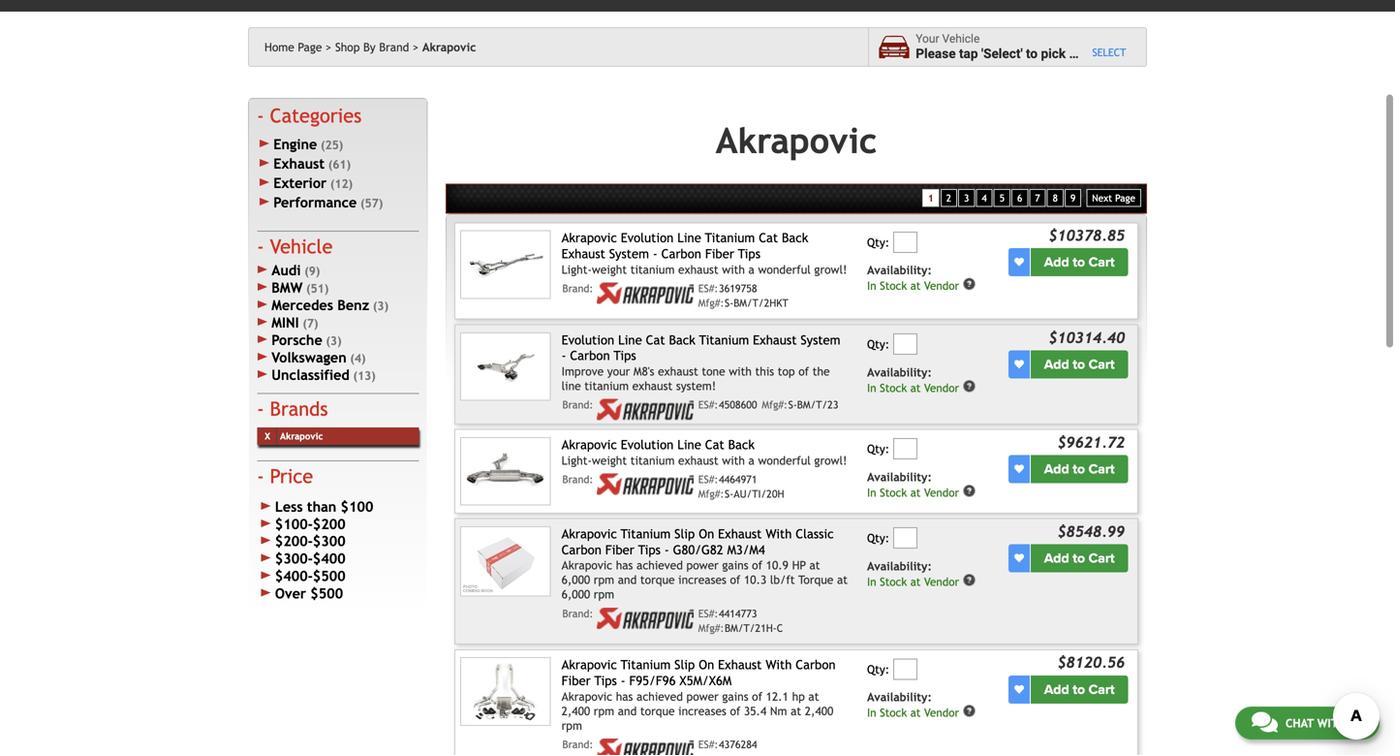 Task type: locate. For each thing, give the bounding box(es) containing it.
es#: inside es#: 4464971 mfg#: s-au/ti/20h
[[699, 473, 719, 485]]

qty: for $8120.56
[[868, 662, 890, 676]]

slip left the on
[[675, 657, 695, 672]]

a inside your vehicle please tap 'select' to pick a vehicle
[[1070, 46, 1077, 62]]

add to cart down $9621.72
[[1045, 461, 1115, 477]]

3 cart from the top
[[1089, 461, 1115, 477]]

gains inside akrapovic titanium slip on exhaust with classic carbon fiber tips - g80/g82 m3/m4 akrapovic has achieved power gains of 10.9 hp at 6,000 rpm and torque increases of 10.3 lb/ft torque at 6,000 rpm
[[723, 559, 749, 572]]

and inside akrapovic titanium slip on exhaust with classic carbon fiber tips - g80/g82 m3/m4 akrapovic has achieved power gains of 10.9 hp at 6,000 rpm and torque increases of 10.3 lb/ft torque at 6,000 rpm
[[618, 573, 637, 587]]

achieved
[[637, 559, 683, 572], [637, 690, 683, 703]]

stock for $9621.72
[[880, 486, 907, 499]]

0 vertical spatial light-
[[562, 263, 592, 276]]

of left 10.3 at bottom right
[[730, 573, 741, 587]]

wonderful up bm/t/2hkt
[[758, 263, 811, 276]]

tips left g80/g82
[[639, 542, 661, 557]]

add to cart button down $8120.56
[[1031, 675, 1129, 704]]

availability: for $10378.85
[[868, 263, 932, 277]]

has inside "akrapovic titanium slip on exhaust with carbon fiber tips - f95/f96 x5m/x6m akrapovic has achieved power gains of 12.1 hp at 2,400 rpm and torque increases of 35.4 nm at 2,400 rpm"
[[616, 690, 633, 703]]

vendor for $10314.40
[[925, 381, 960, 394]]

achieved down f95/f96
[[637, 690, 683, 703]]

mfg#: for $10314.40
[[762, 399, 788, 411]]

add to cart for $8120.56
[[1045, 681, 1115, 698]]

exhaust down akrapovic evolution line titanium cat back exhaust system - carbon fiber tips link
[[679, 263, 719, 276]]

titanium up f95/f96
[[621, 657, 671, 672]]

slip inside akrapovic titanium slip on exhaust with classic carbon fiber tips - g80/g82 m3/m4 akrapovic has achieved power gains of 10.9 hp at 6,000 rpm and torque increases of 10.3 lb/ft torque at 6,000 rpm
[[675, 526, 695, 541]]

line up your at the left of the page
[[618, 332, 642, 347]]

0 horizontal spatial (3)
[[326, 334, 342, 347]]

3 akrapovic - corporate logo image from the top
[[597, 473, 694, 495]]

0 horizontal spatial cat
[[646, 332, 665, 347]]

tips inside akrapovic titanium slip on exhaust with classic carbon fiber tips - g80/g82 m3/m4 akrapovic has achieved power gains of 10.9 hp at 6,000 rpm and torque increases of 10.3 lb/ft torque at 6,000 rpm
[[639, 542, 661, 557]]

vendor for $8120.56
[[925, 706, 960, 720]]

5 in from the top
[[868, 706, 877, 720]]

chat
[[1286, 716, 1315, 730]]

add to cart button down $10314.40
[[1031, 350, 1129, 378]]

0 horizontal spatial system
[[609, 246, 649, 261]]

0 horizontal spatial vehicle
[[270, 235, 333, 258]]

2 vertical spatial evolution
[[621, 437, 674, 452]]

brand: for $8548.99
[[563, 608, 594, 620]]

4 qty: from the top
[[868, 531, 890, 545]]

1 vertical spatial increases
[[679, 704, 727, 718]]

line inside akrapovic evolution line cat back light-weight titanium exhaust with a wonderful growl!
[[678, 437, 702, 452]]

line inside akrapovic evolution line titanium cat back exhaust system - carbon fiber tips light-weight titanium exhaust with a wonderful growl!
[[678, 230, 702, 245]]

to
[[1027, 46, 1038, 62], [1073, 254, 1086, 271], [1073, 356, 1086, 373], [1073, 461, 1086, 477], [1073, 550, 1086, 567], [1073, 681, 1086, 698]]

$200
[[313, 516, 346, 532]]

2 question sign image from the top
[[963, 379, 977, 393]]

add to cart button down $9621.72
[[1031, 455, 1129, 483]]

mfg#: for $8548.99
[[699, 622, 725, 634]]

titanium inside evolution line cat back titanium exhaust system - carbon tips improve your m8's exhaust tone with this top of the line titanium exhaust system!
[[585, 379, 629, 393]]

cart down $8548.99
[[1089, 550, 1115, 567]]

has down akrapovic titanium slip on exhaust with classic carbon fiber tips - g80/g82 m3/m4 link
[[616, 559, 633, 572]]

5 akrapovic - corporate logo image from the top
[[597, 739, 694, 755]]

weight down the akrapovic evolution line cat back link
[[592, 453, 627, 467]]

0 vertical spatial 6,000
[[562, 573, 591, 587]]

4 in from the top
[[868, 575, 877, 589]]

growl!
[[815, 263, 848, 276], [815, 453, 848, 467]]

with up 12.1 at the bottom right
[[766, 657, 792, 672]]

3 add from the top
[[1045, 461, 1070, 477]]

question sign image
[[963, 277, 977, 291], [963, 379, 977, 393], [963, 573, 977, 587], [963, 704, 977, 718]]

and down f95/f96
[[618, 704, 637, 718]]

achieved inside akrapovic titanium slip on exhaust with classic carbon fiber tips - g80/g82 m3/m4 akrapovic has achieved power gains of 10.9 hp at 6,000 rpm and torque increases of 10.3 lb/ft torque at 6,000 rpm
[[637, 559, 683, 572]]

3 qty: from the top
[[868, 442, 890, 456]]

0 horizontal spatial fiber
[[562, 673, 591, 688]]

akrapovic - corporate logo image for $10378.85
[[597, 282, 694, 304]]

5 qty: from the top
[[868, 662, 890, 676]]

2 horizontal spatial fiber
[[705, 246, 735, 261]]

1 akrapovic - corporate logo image from the top
[[597, 282, 694, 304]]

(4)
[[350, 351, 366, 365]]

on
[[699, 657, 715, 672]]

1 vertical spatial weight
[[592, 453, 627, 467]]

2 vendor from the top
[[925, 381, 960, 394]]

brand:
[[563, 282, 594, 295], [563, 399, 594, 411], [563, 473, 594, 485], [563, 608, 594, 620], [563, 739, 594, 751]]

line down system!
[[678, 437, 702, 452]]

4 vendor from the top
[[925, 575, 960, 589]]

slip
[[675, 526, 695, 541], [675, 657, 695, 672]]

1 vertical spatial growl!
[[815, 453, 848, 467]]

5 add from the top
[[1045, 681, 1070, 698]]

$300-$400 link
[[257, 550, 419, 568]]

1 gains from the top
[[723, 559, 749, 572]]

tips up 3619758 on the top of page
[[738, 246, 761, 261]]

system inside evolution line cat back titanium exhaust system - carbon tips improve your m8's exhaust tone with this top of the line titanium exhaust system!
[[801, 332, 841, 347]]

es#: down akrapovic evolution line cat back light-weight titanium exhaust with a wonderful growl!
[[699, 473, 719, 485]]

5 es#: from the top
[[699, 739, 719, 751]]

0 vertical spatial fiber
[[705, 246, 735, 261]]

0 vertical spatial s-
[[725, 297, 734, 309]]

4 add to cart from the top
[[1045, 550, 1115, 567]]

0 vertical spatial slip
[[675, 526, 695, 541]]

the
[[813, 364, 830, 378]]

with up 3619758 on the top of page
[[722, 263, 745, 276]]

5 brand: from the top
[[563, 739, 594, 751]]

porsche
[[272, 332, 323, 348]]

question sign image
[[963, 484, 977, 498]]

1 availability: in stock at vendor from the top
[[868, 263, 960, 292]]

0 vertical spatial and
[[618, 573, 637, 587]]

3 add to wish list image from the top
[[1015, 554, 1025, 563]]

0 vertical spatial increases
[[679, 573, 727, 587]]

- inside evolution line cat back titanium exhaust system - carbon tips improve your m8's exhaust tone with this top of the line titanium exhaust system!
[[562, 348, 566, 363]]

tips inside "akrapovic titanium slip on exhaust with carbon fiber tips - f95/f96 x5m/x6m akrapovic has achieved power gains of 12.1 hp at 2,400 rpm and torque increases of 35.4 nm at 2,400 rpm"
[[595, 673, 617, 688]]

es#4464971 - s-au/ti/20h - akrapovic evolution line cat back - light-weight titanium exhaust with a wonderful growl! - akrapovic - audi image
[[460, 437, 551, 506]]

cart down $10378.85
[[1089, 254, 1115, 271]]

2 brand: from the top
[[563, 399, 594, 411]]

titanium inside akrapovic evolution line cat back light-weight titanium exhaust with a wonderful growl!
[[631, 453, 675, 467]]

0 vertical spatial line
[[678, 230, 702, 245]]

mfg#: down 4414773
[[699, 622, 725, 634]]

$500
[[313, 568, 346, 584], [311, 586, 343, 602]]

cat up 4464971
[[705, 437, 725, 452]]

cat
[[759, 230, 778, 245], [646, 332, 665, 347], [705, 437, 725, 452]]

2 wonderful from the top
[[758, 453, 811, 467]]

5 add to cart from the top
[[1045, 681, 1115, 698]]

4 question sign image from the top
[[963, 704, 977, 718]]

torque down g80/g82
[[641, 573, 675, 587]]

0 vertical spatial titanium
[[631, 263, 675, 276]]

tips left f95/f96
[[595, 673, 617, 688]]

es#: left 4376284
[[699, 739, 719, 751]]

a right pick
[[1070, 46, 1077, 62]]

comments image
[[1252, 711, 1278, 734]]

add to cart button for $8548.99
[[1031, 544, 1129, 573]]

s-
[[725, 297, 734, 309], [789, 399, 798, 411], [725, 488, 734, 500]]

2 add to cart from the top
[[1045, 356, 1115, 373]]

to for $10314.40
[[1073, 356, 1086, 373]]

cart for $10378.85
[[1089, 254, 1115, 271]]

page right the home
[[298, 40, 322, 54]]

home
[[265, 40, 294, 54]]

availability: in stock at vendor
[[868, 263, 960, 292], [868, 365, 960, 394], [868, 470, 960, 499], [868, 559, 960, 589], [868, 690, 960, 720]]

2,400 right es#4376284 - s-bm/t/16h - akrapovic titanium slip on exhaust with carbon fiber tips - f95/f96 x5m/x6m - akrapovic has achieved power gains of 12.1 hp at 2,400 rpm and torque increases of 35.4 nm at 2,400 rpm - akrapovic - bmw image
[[562, 704, 591, 718]]

1 qty: from the top
[[868, 235, 890, 249]]

home page
[[265, 40, 322, 54]]

less
[[275, 498, 303, 514]]

akrapovic - corporate logo image for $9621.72
[[597, 473, 694, 495]]

volkswagen
[[272, 349, 347, 365]]

carbon inside akrapovic titanium slip on exhaust with classic carbon fiber tips - g80/g82 m3/m4 akrapovic has achieved power gains of 10.9 hp at 6,000 rpm and torque increases of 10.3 lb/ft torque at 6,000 rpm
[[562, 542, 602, 557]]

4 availability: in stock at vendor from the top
[[868, 559, 960, 589]]

1 wonderful from the top
[[758, 263, 811, 276]]

es#: down system!
[[699, 399, 719, 411]]

0 vertical spatial growl!
[[815, 263, 848, 276]]

add to wish list image
[[1015, 360, 1025, 369]]

7
[[1036, 192, 1041, 204]]

1 availability: from the top
[[868, 263, 932, 277]]

vehicle up tap
[[943, 32, 980, 46]]

2 vertical spatial titanium
[[631, 453, 675, 467]]

in for $8120.56
[[868, 706, 877, 720]]

in for $10378.85
[[868, 279, 877, 292]]

with up 4464971
[[722, 453, 745, 467]]

1 horizontal spatial vehicle
[[943, 32, 980, 46]]

2 es#: from the top
[[699, 399, 719, 411]]

2,400
[[562, 704, 591, 718], [805, 704, 834, 718]]

3 availability: in stock at vendor from the top
[[868, 470, 960, 499]]

akrapovic titanium slip on exhaust with classic carbon fiber tips - g80/g82 m3/m4 akrapovic has achieved power gains of 10.9 hp at 6,000 rpm and torque increases of 10.3 lb/ft torque at 6,000 rpm
[[562, 526, 848, 601]]

2 achieved from the top
[[637, 690, 683, 703]]

akrapovic - corporate logo image for $8120.56
[[597, 739, 694, 755]]

2 horizontal spatial back
[[782, 230, 809, 245]]

2 vertical spatial cat
[[705, 437, 725, 452]]

1 vertical spatial (3)
[[326, 334, 342, 347]]

qty: for $10378.85
[[868, 235, 890, 249]]

2 availability: from the top
[[868, 365, 932, 379]]

availability: in stock at vendor for $10378.85
[[868, 263, 960, 292]]

vehicle inside your vehicle please tap 'select' to pick a vehicle
[[943, 32, 980, 46]]

evolution for $9621.72
[[621, 437, 674, 452]]

1 vertical spatial titanium
[[585, 379, 629, 393]]

2 in from the top
[[868, 381, 877, 394]]

to down $10314.40
[[1073, 356, 1086, 373]]

in for $10314.40
[[868, 381, 877, 394]]

titanium left on
[[621, 526, 671, 541]]

exhaust inside "akrapovic titanium slip on exhaust with carbon fiber tips - f95/f96 x5m/x6m akrapovic has achieved power gains of 12.1 hp at 2,400 rpm and torque increases of 35.4 nm at 2,400 rpm"
[[718, 657, 762, 672]]

es#: inside es#: 3619758 mfg#: s-bm/t/2hkt
[[699, 282, 719, 295]]

exhaust right the on
[[718, 657, 762, 672]]

gains up 35.4
[[723, 690, 749, 703]]

with left "us"
[[1318, 716, 1347, 730]]

question sign image for $8548.99
[[963, 573, 977, 587]]

fiber inside "akrapovic titanium slip on exhaust with carbon fiber tips - f95/f96 x5m/x6m akrapovic has achieved power gains of 12.1 hp at 2,400 rpm and torque increases of 35.4 nm at 2,400 rpm"
[[562, 673, 591, 688]]

1 vertical spatial system
[[801, 332, 841, 347]]

brand: for $9621.72
[[563, 473, 594, 485]]

(51)
[[306, 281, 329, 295]]

at
[[911, 279, 921, 292], [911, 381, 921, 394], [911, 486, 921, 499], [810, 559, 821, 572], [837, 573, 848, 587], [911, 575, 921, 589], [809, 690, 820, 703], [791, 704, 802, 718], [911, 706, 921, 720]]

1 horizontal spatial (3)
[[373, 299, 389, 312]]

1 vendor from the top
[[925, 279, 960, 292]]

to down $8548.99
[[1073, 550, 1086, 567]]

add to cart down $8120.56
[[1045, 681, 1115, 698]]

carbon inside "akrapovic titanium slip on exhaust with carbon fiber tips - f95/f96 x5m/x6m akrapovic has achieved power gains of 12.1 hp at 2,400 rpm and torque increases of 35.4 nm at 2,400 rpm"
[[796, 657, 836, 672]]

0 horizontal spatial page
[[298, 40, 322, 54]]

0 vertical spatial wonderful
[[758, 263, 811, 276]]

0 vertical spatial cat
[[759, 230, 778, 245]]

2 horizontal spatial cat
[[759, 230, 778, 245]]

of inside evolution line cat back titanium exhaust system - carbon tips improve your m8's exhaust tone with this top of the line titanium exhaust system!
[[799, 364, 809, 378]]

titanium down your at the left of the page
[[585, 379, 629, 393]]

add for $8120.56
[[1045, 681, 1070, 698]]

es#: for $10314.40
[[699, 399, 719, 411]]

exhaust right es#3619758 - s-bm/t/2hkt - akrapovic evolution line titanium cat back exhaust system - carbon fiber tips - light-weight titanium exhaust with a wonderful growl! - akrapovic - bmw image
[[562, 246, 606, 261]]

mfg#: for $10378.85
[[699, 297, 725, 309]]

0 vertical spatial weight
[[592, 263, 627, 276]]

back
[[782, 230, 809, 245], [669, 332, 696, 347], [729, 437, 755, 452]]

2 add from the top
[[1045, 356, 1070, 373]]

to down $10378.85
[[1073, 254, 1086, 271]]

2 vertical spatial back
[[729, 437, 755, 452]]

1 vertical spatial gains
[[723, 690, 749, 703]]

0 vertical spatial system
[[609, 246, 649, 261]]

over
[[275, 586, 306, 602]]

3 es#: from the top
[[699, 473, 719, 485]]

2 qty: from the top
[[868, 337, 890, 351]]

mfg#: down 4464971
[[699, 488, 725, 500]]

1 cart from the top
[[1089, 254, 1115, 271]]

1 add to wish list image from the top
[[1015, 258, 1025, 267]]

2 akrapovic - corporate logo image from the top
[[597, 399, 694, 420]]

evolution
[[621, 230, 674, 245], [562, 332, 615, 347], [621, 437, 674, 452]]

add to cart down $10314.40
[[1045, 356, 1115, 373]]

4 add from the top
[[1045, 550, 1070, 567]]

(3)
[[373, 299, 389, 312], [326, 334, 342, 347]]

2 link
[[941, 189, 958, 207]]

back up 4464971
[[729, 437, 755, 452]]

1 weight from the top
[[592, 263, 627, 276]]

2 availability: in stock at vendor from the top
[[868, 365, 960, 394]]

increases down x5m/x6m
[[679, 704, 727, 718]]

titanium
[[705, 230, 755, 245], [700, 332, 750, 347], [621, 526, 671, 541], [621, 657, 671, 672]]

3 in from the top
[[868, 486, 877, 499]]

au/ti/20h
[[734, 488, 785, 500]]

5 cart from the top
[[1089, 681, 1115, 698]]

1 vertical spatial achieved
[[637, 690, 683, 703]]

2 growl! from the top
[[815, 453, 848, 467]]

s- down the top
[[789, 399, 798, 411]]

0 vertical spatial vehicle
[[943, 32, 980, 46]]

mfg#: inside the es#: 4414773 mfg#: bm/t/21h-c
[[699, 622, 725, 634]]

system
[[609, 246, 649, 261], [801, 332, 841, 347]]

add for $10378.85
[[1045, 254, 1070, 271]]

in
[[868, 279, 877, 292], [868, 381, 877, 394], [868, 486, 877, 499], [868, 575, 877, 589], [868, 706, 877, 720]]

1 add to cart button from the top
[[1031, 248, 1129, 276]]

add to cart button down $10378.85
[[1031, 248, 1129, 276]]

add to cart button down $8548.99
[[1031, 544, 1129, 573]]

(61)
[[328, 157, 351, 171]]

2 light- from the top
[[562, 453, 592, 467]]

1 increases from the top
[[679, 573, 727, 587]]

$9621.72
[[1058, 434, 1126, 451]]

1 torque from the top
[[641, 573, 675, 587]]

stock for $10314.40
[[880, 381, 907, 394]]

5 add to cart button from the top
[[1031, 675, 1129, 704]]

$8548.99
[[1058, 523, 1126, 540]]

es#: inside the es#: 4414773 mfg#: bm/t/21h-c
[[699, 608, 719, 620]]

system!
[[676, 379, 716, 393]]

brands
[[270, 398, 328, 420]]

gains down m3/m4
[[723, 559, 749, 572]]

line for $9621.72
[[678, 437, 702, 452]]

3 add to cart button from the top
[[1031, 455, 1129, 483]]

2 and from the top
[[618, 704, 637, 718]]

mfg#: down 3619758 on the top of page
[[699, 297, 725, 309]]

exhaust inside akrapovic evolution line titanium cat back exhaust system - carbon fiber tips light-weight titanium exhaust with a wonderful growl!
[[562, 246, 606, 261]]

with inside "akrapovic titanium slip on exhaust with carbon fiber tips - f95/f96 x5m/x6m akrapovic has achieved power gains of 12.1 hp at 2,400 rpm and torque increases of 35.4 nm at 2,400 rpm"
[[766, 657, 792, 672]]

fiber up 3619758 on the top of page
[[705, 246, 735, 261]]

(3) right 'benz'
[[373, 299, 389, 312]]

vehicle up (9)
[[270, 235, 333, 258]]

1 in from the top
[[868, 279, 877, 292]]

add right add to wish list image
[[1045, 356, 1070, 373]]

increases down g80/g82
[[679, 573, 727, 587]]

titanium inside akrapovic evolution line titanium cat back exhaust system - carbon fiber tips light-weight titanium exhaust with a wonderful growl!
[[631, 263, 675, 276]]

4 es#: from the top
[[699, 608, 719, 620]]

titanium up 3619758 on the top of page
[[705, 230, 755, 245]]

fiber right es#4376284 - s-bm/t/16h - akrapovic titanium slip on exhaust with carbon fiber tips - f95/f96 x5m/x6m - akrapovic has achieved power gains of 12.1 hp at 2,400 rpm and torque increases of 35.4 nm at 2,400 rpm - akrapovic - bmw image
[[562, 673, 591, 688]]

1 vertical spatial has
[[616, 690, 633, 703]]

1 vertical spatial and
[[618, 704, 637, 718]]

your
[[916, 32, 940, 46]]

question sign image for $10378.85
[[963, 277, 977, 291]]

0 vertical spatial (3)
[[373, 299, 389, 312]]

m8's
[[634, 364, 655, 378]]

1 vertical spatial vehicle
[[270, 235, 333, 258]]

achieved inside "akrapovic titanium slip on exhaust with carbon fiber tips - f95/f96 x5m/x6m akrapovic has achieved power gains of 12.1 hp at 2,400 rpm and torque increases of 35.4 nm at 2,400 rpm"
[[637, 690, 683, 703]]

es#: left 4414773
[[699, 608, 719, 620]]

1 vertical spatial back
[[669, 332, 696, 347]]

akrapovic evolution line titanium cat back exhaust system - carbon fiber tips link
[[562, 230, 809, 261]]

2 vertical spatial s-
[[725, 488, 734, 500]]

s- down 4464971
[[725, 488, 734, 500]]

6 link
[[1012, 189, 1029, 207]]

2 increases from the top
[[679, 704, 727, 718]]

exhaust down the akrapovic evolution line cat back link
[[679, 453, 719, 467]]

to left pick
[[1027, 46, 1038, 62]]

$100
[[341, 498, 374, 514]]

1 horizontal spatial cat
[[705, 437, 725, 452]]

line inside evolution line cat back titanium exhaust system - carbon tips improve your m8's exhaust tone with this top of the line titanium exhaust system!
[[618, 332, 642, 347]]

power inside akrapovic titanium slip on exhaust with classic carbon fiber tips - g80/g82 m3/m4 akrapovic has achieved power gains of 10.9 hp at 6,000 rpm and torque increases of 10.3 lb/ft torque at 6,000 rpm
[[687, 559, 719, 572]]

to down $8120.56
[[1073, 681, 1086, 698]]

akrapovic - corporate logo image for $8548.99
[[597, 608, 694, 629]]

c
[[777, 622, 783, 634]]

2 vertical spatial a
[[749, 453, 755, 467]]

fiber
[[705, 246, 735, 261], [606, 542, 635, 557], [562, 673, 591, 688]]

0 vertical spatial a
[[1070, 46, 1077, 62]]

0 vertical spatial torque
[[641, 573, 675, 587]]

with left this
[[729, 364, 752, 378]]

cart for $10314.40
[[1089, 356, 1115, 373]]

to down $9621.72
[[1073, 461, 1086, 477]]

cat up m8's
[[646, 332, 665, 347]]

titanium up tone
[[700, 332, 750, 347]]

add for $9621.72
[[1045, 461, 1070, 477]]

power down x5m/x6m
[[687, 690, 719, 703]]

gains
[[723, 559, 749, 572], [723, 690, 749, 703]]

$500 down $400
[[313, 568, 346, 584]]

a
[[1070, 46, 1077, 62], [749, 263, 755, 276], [749, 453, 755, 467]]

with inside akrapovic evolution line cat back light-weight titanium exhaust with a wonderful growl!
[[722, 453, 745, 467]]

2 6,000 from the top
[[562, 588, 591, 601]]

evolution line cat back titanium exhaust system - carbon tips improve your m8's exhaust tone with this top of the line titanium exhaust system!
[[562, 332, 841, 393]]

cat inside akrapovic evolution line cat back light-weight titanium exhaust with a wonderful growl!
[[705, 437, 725, 452]]

4 akrapovic - corporate logo image from the top
[[597, 608, 694, 629]]

1 vertical spatial fiber
[[606, 542, 635, 557]]

1 question sign image from the top
[[963, 277, 977, 291]]

akrapovic - corporate logo image down the akrapovic evolution line cat back link
[[597, 473, 694, 495]]

0 vertical spatial gains
[[723, 559, 749, 572]]

achieved down g80/g82
[[637, 559, 683, 572]]

1 vertical spatial cat
[[646, 332, 665, 347]]

1 vertical spatial light-
[[562, 453, 592, 467]]

1 add from the top
[[1045, 254, 1070, 271]]

exhaust up m3/m4
[[718, 526, 762, 541]]

es#: 4508600 mfg#: s-bm/t/23
[[699, 399, 839, 411]]

weight down akrapovic evolution line titanium cat back exhaust system - carbon fiber tips link
[[592, 263, 627, 276]]

akrapovic - corporate logo image
[[597, 282, 694, 304], [597, 399, 694, 420], [597, 473, 694, 495], [597, 608, 694, 629], [597, 739, 694, 755]]

1 power from the top
[[687, 559, 719, 572]]

cart for $8120.56
[[1089, 681, 1115, 698]]

less than $100 link
[[257, 498, 419, 515]]

0 vertical spatial evolution
[[621, 230, 674, 245]]

2 power from the top
[[687, 690, 719, 703]]

torque inside "akrapovic titanium slip on exhaust with carbon fiber tips - f95/f96 x5m/x6m akrapovic has achieved power gains of 12.1 hp at 2,400 rpm and torque increases of 35.4 nm at 2,400 rpm"
[[641, 704, 675, 718]]

add to cart button for $10314.40
[[1031, 350, 1129, 378]]

(3) up volkswagen
[[326, 334, 342, 347]]

2,400 down hp at the bottom of page
[[805, 704, 834, 718]]

0 horizontal spatial 2,400
[[562, 704, 591, 718]]

back inside akrapovic evolution line cat back light-weight titanium exhaust with a wonderful growl!
[[729, 437, 755, 452]]

add to cart for $8548.99
[[1045, 550, 1115, 567]]

a up 3619758 on the top of page
[[749, 263, 755, 276]]

2 cart from the top
[[1089, 356, 1115, 373]]

0 vertical spatial power
[[687, 559, 719, 572]]

slip inside "akrapovic titanium slip on exhaust with carbon fiber tips - f95/f96 x5m/x6m akrapovic has achieved power gains of 12.1 hp at 2,400 rpm and torque increases of 35.4 nm at 2,400 rpm"
[[675, 657, 695, 672]]

3 add to cart from the top
[[1045, 461, 1115, 477]]

5 availability: in stock at vendor from the top
[[868, 690, 960, 720]]

increases
[[679, 573, 727, 587], [679, 704, 727, 718]]

top
[[778, 364, 795, 378]]

weight inside akrapovic evolution line titanium cat back exhaust system - carbon fiber tips light-weight titanium exhaust with a wonderful growl!
[[592, 263, 627, 276]]

1 vertical spatial torque
[[641, 704, 675, 718]]

2 stock from the top
[[880, 381, 907, 394]]

torque down f95/f96
[[641, 704, 675, 718]]

back up bm/t/2hkt
[[782, 230, 809, 245]]

1 horizontal spatial back
[[729, 437, 755, 452]]

1 vertical spatial slip
[[675, 657, 695, 672]]

tips up your at the left of the page
[[614, 348, 637, 363]]

None text field
[[894, 333, 918, 355], [894, 527, 918, 549], [894, 659, 918, 680], [894, 333, 918, 355], [894, 527, 918, 549], [894, 659, 918, 680]]

2 weight from the top
[[592, 453, 627, 467]]

increases inside akrapovic titanium slip on exhaust with classic carbon fiber tips - g80/g82 m3/m4 akrapovic has achieved power gains of 10.9 hp at 6,000 rpm and torque increases of 10.3 lb/ft torque at 6,000 rpm
[[679, 573, 727, 587]]

-
[[653, 246, 658, 261], [562, 348, 566, 363], [665, 542, 670, 557], [621, 673, 626, 688]]

1 es#: from the top
[[699, 282, 719, 295]]

3 stock from the top
[[880, 486, 907, 499]]

cat up es#: 3619758 mfg#: s-bm/t/2hkt
[[759, 230, 778, 245]]

2 add to wish list image from the top
[[1015, 464, 1025, 474]]

add to wish list image
[[1015, 258, 1025, 267], [1015, 464, 1025, 474], [1015, 554, 1025, 563], [1015, 685, 1025, 694]]

with inside 'link'
[[1318, 716, 1347, 730]]

1 has from the top
[[616, 559, 633, 572]]

stock for $8120.56
[[880, 706, 907, 720]]

weight
[[592, 263, 627, 276], [592, 453, 627, 467]]

1 stock from the top
[[880, 279, 907, 292]]

weight inside akrapovic evolution line cat back light-weight titanium exhaust with a wonderful growl!
[[592, 453, 627, 467]]

cart down $9621.72
[[1089, 461, 1115, 477]]

add down $8120.56
[[1045, 681, 1070, 698]]

2 vertical spatial fiber
[[562, 673, 591, 688]]

1 vertical spatial wonderful
[[758, 453, 811, 467]]

titanium down the akrapovic evolution line cat back link
[[631, 453, 675, 467]]

exhaust
[[274, 155, 325, 171], [562, 246, 606, 261], [753, 332, 797, 347], [718, 526, 762, 541], [718, 657, 762, 672]]

5 vendor from the top
[[925, 706, 960, 720]]

m3/m4
[[728, 542, 765, 557]]

of left the
[[799, 364, 809, 378]]

fiber inside akrapovic titanium slip on exhaust with classic carbon fiber tips - g80/g82 m3/m4 akrapovic has achieved power gains of 10.9 hp at 6,000 rpm and torque increases of 10.3 lb/ft torque at 6,000 rpm
[[606, 542, 635, 557]]

s- inside es#: 4464971 mfg#: s-au/ti/20h
[[725, 488, 734, 500]]

es#4376284 - s-bm/t/16h - akrapovic titanium slip on exhaust with carbon fiber tips - f95/f96 x5m/x6m - akrapovic has achieved power gains of 12.1 hp at 2,400 rpm and torque increases of 35.4 nm at 2,400 rpm - akrapovic - bmw image
[[460, 657, 551, 726]]

2 has from the top
[[616, 690, 633, 703]]

s- inside es#: 3619758 mfg#: s-bm/t/2hkt
[[725, 297, 734, 309]]

4 add to cart button from the top
[[1031, 544, 1129, 573]]

1 add to cart from the top
[[1045, 254, 1115, 271]]

5 stock from the top
[[880, 706, 907, 720]]

1 growl! from the top
[[815, 263, 848, 276]]

brand: for $8120.56
[[563, 739, 594, 751]]

wonderful up au/ti/20h at right bottom
[[758, 453, 811, 467]]

availability: in stock at vendor for $9621.72
[[868, 470, 960, 499]]

1 horizontal spatial fiber
[[606, 542, 635, 557]]

shop by brand
[[335, 40, 409, 54]]

0 horizontal spatial back
[[669, 332, 696, 347]]

with inside akrapovic evolution line titanium cat back exhaust system - carbon fiber tips light-weight titanium exhaust with a wonderful growl!
[[722, 263, 745, 276]]

mfg#: for $9621.72
[[699, 488, 725, 500]]

akrapovic - corporate logo image up the akrapovic evolution line cat back link
[[597, 399, 694, 420]]

mfg#: inside es#: 4464971 mfg#: s-au/ti/20h
[[699, 488, 725, 500]]

1 vertical spatial 6,000
[[562, 588, 591, 601]]

1 vertical spatial power
[[687, 690, 719, 703]]

5 availability: from the top
[[868, 690, 932, 704]]

mercedes
[[272, 297, 333, 313]]

has down f95/f96
[[616, 690, 633, 703]]

2 2,400 from the left
[[805, 704, 834, 718]]

None text field
[[894, 231, 918, 253], [894, 438, 918, 460], [894, 231, 918, 253], [894, 438, 918, 460]]

2 vertical spatial line
[[678, 437, 702, 452]]

qty: for $8548.99
[[868, 531, 890, 545]]

stock for $10378.85
[[880, 279, 907, 292]]

to inside your vehicle please tap 'select' to pick a vehicle
[[1027, 46, 1038, 62]]

0 vertical spatial page
[[298, 40, 322, 54]]

power inside "akrapovic titanium slip on exhaust with carbon fiber tips - f95/f96 x5m/x6m akrapovic has achieved power gains of 12.1 hp at 2,400 rpm and torque increases of 35.4 nm at 2,400 rpm"
[[687, 690, 719, 703]]

3 brand: from the top
[[563, 473, 594, 485]]

1 horizontal spatial system
[[801, 332, 841, 347]]

0 vertical spatial achieved
[[637, 559, 683, 572]]

1 slip from the top
[[675, 526, 695, 541]]

availability: for $8120.56
[[868, 690, 932, 704]]

titanium down akrapovic evolution line titanium cat back exhaust system - carbon fiber tips link
[[631, 263, 675, 276]]

evolution inside akrapovic evolution line titanium cat back exhaust system - carbon fiber tips light-weight titanium exhaust with a wonderful growl!
[[621, 230, 674, 245]]

slip up g80/g82
[[675, 526, 695, 541]]

7 link
[[1030, 189, 1046, 207]]

10.9
[[766, 559, 789, 572]]

5
[[1000, 192, 1005, 204]]

- inside akrapovic titanium slip on exhaust with classic carbon fiber tips - g80/g82 m3/m4 akrapovic has achieved power gains of 10.9 hp at 6,000 rpm and torque increases of 10.3 lb/ft torque at 6,000 rpm
[[665, 542, 670, 557]]

akrapovic - corporate logo image down f95/f96
[[597, 739, 694, 755]]

back up system!
[[669, 332, 696, 347]]

add to cart button
[[1031, 248, 1129, 276], [1031, 350, 1129, 378], [1031, 455, 1129, 483], [1031, 544, 1129, 573], [1031, 675, 1129, 704]]

exhaust up exterior
[[274, 155, 325, 171]]

1 light- from the top
[[562, 263, 592, 276]]

4376284
[[719, 739, 758, 751]]

1 vertical spatial s-
[[789, 399, 798, 411]]

cart down $10314.40
[[1089, 356, 1115, 373]]

tone
[[702, 364, 726, 378]]

1 and from the top
[[618, 573, 637, 587]]

1 vertical spatial a
[[749, 263, 755, 276]]

in for $8548.99
[[868, 575, 877, 589]]

2 add to cart button from the top
[[1031, 350, 1129, 378]]

1 vertical spatial line
[[618, 332, 642, 347]]

4 cart from the top
[[1089, 550, 1115, 567]]

2 torque from the top
[[641, 704, 675, 718]]

1 vertical spatial page
[[1116, 192, 1136, 204]]

0 vertical spatial back
[[782, 230, 809, 245]]

cat inside evolution line cat back titanium exhaust system - carbon tips improve your m8's exhaust tone with this top of the line titanium exhaust system!
[[646, 332, 665, 347]]

0 vertical spatial has
[[616, 559, 633, 572]]

vendor for $9621.72
[[925, 486, 960, 499]]

1 brand: from the top
[[563, 282, 594, 295]]

tap
[[960, 46, 979, 62]]

s- down 3619758 on the top of page
[[725, 297, 734, 309]]

1 horizontal spatial 2,400
[[805, 704, 834, 718]]

add to cart
[[1045, 254, 1115, 271], [1045, 356, 1115, 373], [1045, 461, 1115, 477], [1045, 550, 1115, 567], [1045, 681, 1115, 698]]

es#: for $10378.85
[[699, 282, 719, 295]]

next page link
[[1087, 189, 1142, 207]]

4 link
[[977, 189, 993, 207]]

1 vertical spatial evolution
[[562, 332, 615, 347]]

2 gains from the top
[[723, 690, 749, 703]]

cart down $8120.56
[[1089, 681, 1115, 698]]

8
[[1053, 192, 1058, 204]]

4 add to wish list image from the top
[[1015, 685, 1025, 694]]

a up 4464971
[[749, 453, 755, 467]]

mfg#: inside es#: 3619758 mfg#: s-bm/t/2hkt
[[699, 297, 725, 309]]

light- right es#3619758 - s-bm/t/2hkt - akrapovic evolution line titanium cat back exhaust system - carbon fiber tips - light-weight titanium exhaust with a wonderful growl! - akrapovic - bmw image
[[562, 263, 592, 276]]

tips
[[738, 246, 761, 261], [614, 348, 637, 363], [639, 542, 661, 557], [595, 673, 617, 688]]

x akrapovic
[[265, 431, 323, 441]]

es#4508600 - s-bm/t/23 - evolution line cat back titanium exhaust system - carbon tips - improve your m8's exhaust tone with this top of the line titanium exhaust system! - akrapovic - bmw image
[[460, 332, 551, 401]]

4 stock from the top
[[880, 575, 907, 589]]

3 question sign image from the top
[[963, 573, 977, 587]]

tips inside akrapovic evolution line titanium cat back exhaust system - carbon fiber tips light-weight titanium exhaust with a wonderful growl!
[[738, 246, 761, 261]]

evolution inside akrapovic evolution line cat back light-weight titanium exhaust with a wonderful growl!
[[621, 437, 674, 452]]

2 slip from the top
[[675, 657, 695, 672]]

1 horizontal spatial page
[[1116, 192, 1136, 204]]

categories
[[270, 104, 362, 127]]

3 vendor from the top
[[925, 486, 960, 499]]

3 availability: from the top
[[868, 470, 932, 484]]

4 availability: from the top
[[868, 559, 932, 573]]

a inside akrapovic evolution line titanium cat back exhaust system - carbon fiber tips light-weight titanium exhaust with a wonderful growl!
[[749, 263, 755, 276]]

4 brand: from the top
[[563, 608, 594, 620]]



Task type: describe. For each thing, give the bounding box(es) containing it.
akrapovic titanium slip on exhaust with classic carbon fiber tips - g80/g82 m3/m4 link
[[562, 526, 834, 557]]

price
[[270, 465, 313, 487]]

to for $8120.56
[[1073, 681, 1086, 698]]

by
[[364, 40, 376, 54]]

$400
[[313, 551, 346, 567]]

add to cart for $10378.85
[[1045, 254, 1115, 271]]

has inside akrapovic titanium slip on exhaust with classic carbon fiber tips - g80/g82 m3/m4 akrapovic has achieved power gains of 10.9 hp at 6,000 rpm and torque increases of 10.3 lb/ft torque at 6,000 rpm
[[616, 559, 633, 572]]

1 link
[[923, 189, 940, 207]]

vendor for $8548.99
[[925, 575, 960, 589]]

evolution for $10378.85
[[621, 230, 674, 245]]

g80/g82
[[673, 542, 724, 557]]

4414773
[[719, 608, 758, 620]]

$100-
[[275, 516, 313, 532]]

es#: for $8548.99
[[699, 608, 719, 620]]

akrapovic - corporate logo image for $10314.40
[[597, 399, 694, 420]]

performance
[[274, 194, 357, 210]]

wonderful inside akrapovic evolution line titanium cat back exhaust system - carbon fiber tips light-weight titanium exhaust with a wonderful growl!
[[758, 263, 811, 276]]

9
[[1071, 192, 1076, 204]]

evolution inside evolution line cat back titanium exhaust system - carbon tips improve your m8's exhaust tone with this top of the line titanium exhaust system!
[[562, 332, 615, 347]]

add to cart for $9621.72
[[1045, 461, 1115, 477]]

vendor for $10378.85
[[925, 279, 960, 292]]

vehicle inside vehicle audi (9) bmw (51) mercedes benz (3) mini (7) porsche (3) volkswagen (4) unclassified (13)
[[270, 235, 333, 258]]

to for $10378.85
[[1073, 254, 1086, 271]]

add to cart button for $8120.56
[[1031, 675, 1129, 704]]

fiber inside akrapovic evolution line titanium cat back exhaust system - carbon fiber tips light-weight titanium exhaust with a wonderful growl!
[[705, 246, 735, 261]]

- inside akrapovic evolution line titanium cat back exhaust system - carbon fiber tips light-weight titanium exhaust with a wonderful growl!
[[653, 246, 658, 261]]

2
[[947, 192, 952, 204]]

1 2,400 from the left
[[562, 704, 591, 718]]

hp
[[792, 690, 805, 703]]

of up 35.4
[[752, 690, 763, 703]]

'select'
[[982, 46, 1023, 62]]

torque
[[799, 573, 834, 587]]

x5m/x6m
[[680, 673, 732, 688]]

es#: 4414773 mfg#: bm/t/21h-c
[[699, 608, 783, 634]]

s- for $9621.72
[[725, 488, 734, 500]]

s- for $10378.85
[[725, 297, 734, 309]]

1 6,000 from the top
[[562, 573, 591, 587]]

9 link
[[1065, 189, 1082, 207]]

cart for $9621.72
[[1089, 461, 1115, 477]]

categories engine (25) exhaust (61) exterior (12) performance (57)
[[270, 104, 383, 210]]

add to cart button for $10378.85
[[1031, 248, 1129, 276]]

exhaust inside evolution line cat back titanium exhaust system - carbon tips improve your m8's exhaust tone with this top of the line titanium exhaust system!
[[753, 332, 797, 347]]

evolution line cat back titanium exhaust system - carbon tips link
[[562, 332, 841, 363]]

exhaust inside categories engine (25) exhaust (61) exterior (12) performance (57)
[[274, 155, 325, 171]]

4464971
[[719, 473, 758, 485]]

less than $100 $100-$200 $200-$300 $300-$400 $400-$500 over $500
[[275, 498, 374, 602]]

brand: for $10378.85
[[563, 282, 594, 295]]

4
[[982, 192, 987, 204]]

to for $8548.99
[[1073, 550, 1086, 567]]

akrapovic inside akrapovic evolution line titanium cat back exhaust system - carbon fiber tips light-weight titanium exhaust with a wonderful growl!
[[562, 230, 617, 245]]

1 vertical spatial $500
[[311, 586, 343, 602]]

akrapovic inside akrapovic evolution line cat back light-weight titanium exhaust with a wonderful growl!
[[562, 437, 617, 452]]

es#: 4376284
[[699, 739, 758, 751]]

akrapovic titanium slip on exhaust with carbon fiber tips - f95/f96 x5m/x6m link
[[562, 657, 836, 688]]

6
[[1018, 192, 1023, 204]]

a inside akrapovic evolution line cat back light-weight titanium exhaust with a wonderful growl!
[[749, 453, 755, 467]]

exhaust inside akrapovic evolution line titanium cat back exhaust system - carbon fiber tips light-weight titanium exhaust with a wonderful growl!
[[679, 263, 719, 276]]

and inside "akrapovic titanium slip on exhaust with carbon fiber tips - f95/f96 x5m/x6m akrapovic has achieved power gains of 12.1 hp at 2,400 rpm and torque increases of 35.4 nm at 2,400 rpm"
[[618, 704, 637, 718]]

(9)
[[305, 264, 320, 278]]

with
[[766, 526, 792, 541]]

carbon inside akrapovic evolution line titanium cat back exhaust system - carbon fiber tips light-weight titanium exhaust with a wonderful growl!
[[662, 246, 702, 261]]

select
[[1093, 46, 1127, 58]]

your vehicle please tap 'select' to pick a vehicle
[[916, 32, 1122, 62]]

add to cart for $10314.40
[[1045, 356, 1115, 373]]

3 link
[[959, 189, 975, 207]]

qty: for $9621.72
[[868, 442, 890, 456]]

(12)
[[330, 177, 353, 190]]

availability: for $9621.72
[[868, 470, 932, 484]]

back inside evolution line cat back titanium exhaust system - carbon tips improve your m8's exhaust tone with this top of the line titanium exhaust system!
[[669, 332, 696, 347]]

back inside akrapovic evolution line titanium cat back exhaust system - carbon fiber tips light-weight titanium exhaust with a wonderful growl!
[[782, 230, 809, 245]]

akrapovic evolution line titanium cat back exhaust system - carbon fiber tips light-weight titanium exhaust with a wonderful growl!
[[562, 230, 848, 276]]

shop
[[335, 40, 360, 54]]

titanium inside akrapovic titanium slip on exhaust with classic carbon fiber tips - g80/g82 m3/m4 akrapovic has achieved power gains of 10.9 hp at 6,000 rpm and torque increases of 10.3 lb/ft torque at 6,000 rpm
[[621, 526, 671, 541]]

with inside evolution line cat back titanium exhaust system - carbon tips improve your m8's exhaust tone with this top of the line titanium exhaust system!
[[729, 364, 752, 378]]

add to cart button for $9621.72
[[1031, 455, 1129, 483]]

add to wish list image for $9621.72
[[1015, 464, 1025, 474]]

availability: for $8548.99
[[868, 559, 932, 573]]

s- for $10314.40
[[789, 399, 798, 411]]

carbon inside evolution line cat back titanium exhaust system - carbon tips improve your m8's exhaust tone with this top of the line titanium exhaust system!
[[570, 348, 610, 363]]

vehicle
[[1080, 46, 1122, 62]]

$10378.85
[[1049, 227, 1126, 244]]

engine
[[274, 136, 317, 152]]

page for home page
[[298, 40, 322, 54]]

torque inside akrapovic titanium slip on exhaust with classic carbon fiber tips - g80/g82 m3/m4 akrapovic has achieved power gains of 10.9 hp at 6,000 rpm and torque increases of 10.3 lb/ft torque at 6,000 rpm
[[641, 573, 675, 587]]

of up 10.3 at bottom right
[[752, 559, 763, 572]]

$400-
[[275, 568, 313, 584]]

akrapovic evolution line cat back link
[[562, 437, 755, 452]]

exhaust down m8's
[[633, 379, 673, 393]]

$200-
[[275, 533, 313, 549]]

over $500 link
[[257, 585, 419, 603]]

exterior
[[274, 175, 327, 191]]

availability: in stock at vendor for $8120.56
[[868, 690, 960, 720]]

cart for $8548.99
[[1089, 550, 1115, 567]]

exhaust up system!
[[658, 364, 699, 378]]

system inside akrapovic evolution line titanium cat back exhaust system - carbon fiber tips light-weight titanium exhaust with a wonderful growl!
[[609, 246, 649, 261]]

es#: 4464971 mfg#: s-au/ti/20h
[[699, 473, 785, 500]]

35.4
[[744, 704, 767, 718]]

availability: in stock at vendor for $10314.40
[[868, 365, 960, 394]]

us
[[1350, 716, 1364, 730]]

titanium inside akrapovic evolution line titanium cat back exhaust system - carbon fiber tips light-weight titanium exhaust with a wonderful growl!
[[705, 230, 755, 245]]

vehicle audi (9) bmw (51) mercedes benz (3) mini (7) porsche (3) volkswagen (4) unclassified (13)
[[270, 235, 389, 383]]

select link
[[1093, 46, 1127, 59]]

$10314.40
[[1049, 329, 1126, 346]]

home page link
[[265, 40, 332, 54]]

increases inside "akrapovic titanium slip on exhaust with carbon fiber tips - f95/f96 x5m/x6m akrapovic has achieved power gains of 12.1 hp at 2,400 rpm and torque increases of 35.4 nm at 2,400 rpm"
[[679, 704, 727, 718]]

than
[[307, 498, 337, 514]]

brand: for $10314.40
[[563, 399, 594, 411]]

line for $10378.85
[[678, 230, 702, 245]]

question sign image for $10314.40
[[963, 379, 977, 393]]

availability: for $10314.40
[[868, 365, 932, 379]]

(13)
[[353, 369, 376, 382]]

x
[[265, 431, 270, 441]]

wonderful inside akrapovic evolution line cat back light-weight titanium exhaust with a wonderful growl!
[[758, 453, 811, 467]]

f95/f96
[[630, 673, 676, 688]]

10.3
[[744, 573, 767, 587]]

availability: in stock at vendor for $8548.99
[[868, 559, 960, 589]]

growl! inside akrapovic evolution line cat back light-weight titanium exhaust with a wonderful growl!
[[815, 453, 848, 467]]

akrapovic evolution line cat back light-weight titanium exhaust with a wonderful growl!
[[562, 437, 848, 467]]

add to wish list image for $8120.56
[[1015, 685, 1025, 694]]

exhaust inside akrapovic evolution line cat back light-weight titanium exhaust with a wonderful growl!
[[679, 453, 719, 467]]

4508600
[[719, 399, 758, 411]]

improve
[[562, 364, 604, 378]]

0 vertical spatial $500
[[313, 568, 346, 584]]

unclassified
[[272, 367, 350, 383]]

$300
[[313, 533, 346, 549]]

add to wish list image for $8548.99
[[1015, 554, 1025, 563]]

(57)
[[361, 196, 383, 210]]

next
[[1093, 192, 1113, 204]]

please
[[916, 46, 956, 62]]

es#: for $9621.72
[[699, 473, 719, 485]]

3
[[965, 192, 970, 204]]

your
[[608, 364, 630, 378]]

add for $8548.99
[[1045, 550, 1070, 567]]

page for next page
[[1116, 192, 1136, 204]]

next page
[[1093, 192, 1136, 204]]

(25)
[[321, 138, 343, 152]]

nm
[[770, 704, 788, 718]]

shop by brand link
[[335, 40, 419, 54]]

1
[[928, 192, 934, 204]]

slip for $8548.99
[[675, 526, 695, 541]]

add for $10314.40
[[1045, 356, 1070, 373]]

titanium inside "akrapovic titanium slip on exhaust with carbon fiber tips - f95/f96 x5m/x6m akrapovic has achieved power gains of 12.1 hp at 2,400 rpm and torque increases of 35.4 nm at 2,400 rpm"
[[621, 657, 671, 672]]

pick
[[1042, 46, 1066, 62]]

- inside "akrapovic titanium slip on exhaust with carbon fiber tips - f95/f96 x5m/x6m akrapovic has achieved power gains of 12.1 hp at 2,400 rpm and torque increases of 35.4 nm at 2,400 rpm"
[[621, 673, 626, 688]]

es#3619758 - s-bm/t/2hkt - akrapovic evolution line titanium cat back exhaust system - carbon fiber tips - light-weight titanium exhaust with a wonderful growl! - akrapovic - bmw image
[[460, 230, 551, 299]]

qty: for $10314.40
[[868, 337, 890, 351]]

12.1
[[766, 690, 789, 703]]

light- inside akrapovic evolution line cat back light-weight titanium exhaust with a wonderful growl!
[[562, 453, 592, 467]]

$8120.56
[[1058, 654, 1126, 671]]

tips inside evolution line cat back titanium exhaust system - carbon tips improve your m8's exhaust tone with this top of the line titanium exhaust system!
[[614, 348, 637, 363]]

add to wish list image for $10378.85
[[1015, 258, 1025, 267]]

titanium inside evolution line cat back titanium exhaust system - carbon tips improve your m8's exhaust tone with this top of the line titanium exhaust system!
[[700, 332, 750, 347]]

bm/t/23
[[798, 399, 839, 411]]

cat inside akrapovic evolution line titanium cat back exhaust system - carbon fiber tips light-weight titanium exhaust with a wonderful growl!
[[759, 230, 778, 245]]

5 link
[[994, 189, 1011, 207]]

gains inside "akrapovic titanium slip on exhaust with carbon fiber tips - f95/f96 x5m/x6m akrapovic has achieved power gains of 12.1 hp at 2,400 rpm and torque increases of 35.4 nm at 2,400 rpm"
[[723, 690, 749, 703]]

growl! inside akrapovic evolution line titanium cat back exhaust system - carbon fiber tips light-weight titanium exhaust with a wonderful growl!
[[815, 263, 848, 276]]

stock for $8548.99
[[880, 575, 907, 589]]

classic
[[796, 526, 834, 541]]

in for $9621.72
[[868, 486, 877, 499]]

8 link
[[1048, 189, 1064, 207]]

exhaust inside akrapovic titanium slip on exhaust with classic carbon fiber tips - g80/g82 m3/m4 akrapovic has achieved power gains of 10.9 hp at 6,000 rpm and torque increases of 10.3 lb/ft torque at 6,000 rpm
[[718, 526, 762, 541]]

to for $9621.72
[[1073, 461, 1086, 477]]

question sign image for $8120.56
[[963, 704, 977, 718]]

slip for $8120.56
[[675, 657, 695, 672]]

light- inside akrapovic evolution line titanium cat back exhaust system - carbon fiber tips light-weight titanium exhaust with a wonderful growl!
[[562, 263, 592, 276]]

of left 35.4
[[730, 704, 741, 718]]



Task type: vqa. For each thing, say whether or not it's contained in the screenshot.
Any within Refunds will be processed to the original payment method used on the order or to an in store credit, respective to the type of return that is made as well as any pre-existing arrangements with an ECS Tuning Customer Service Representative. In the event that multiple forms of payment were used, we will refund the value to an in store credit. In the event that a return label is provided, these charges may be deducted from the total refund you receive.
no



